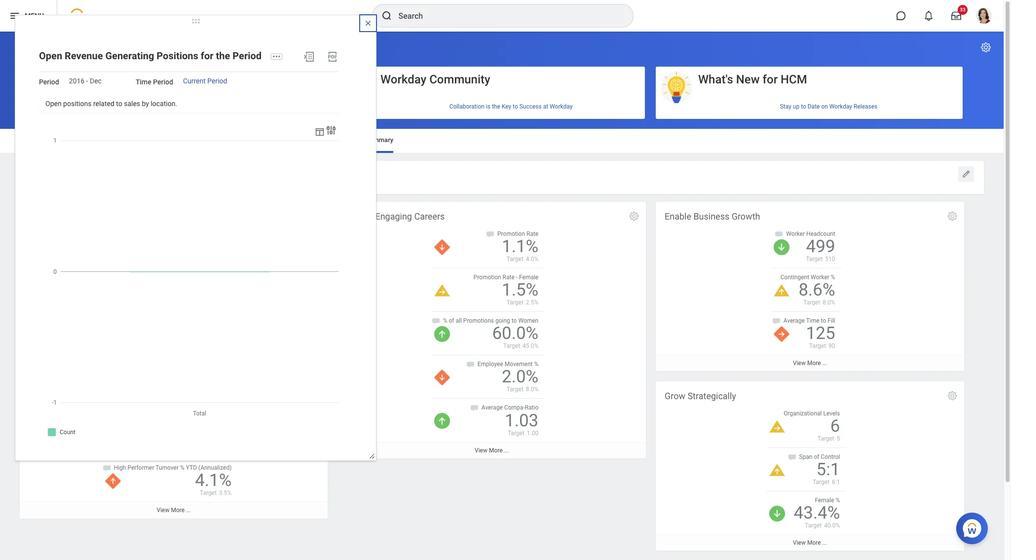 Task type: vqa. For each thing, say whether or not it's contained in the screenshot.


Task type: locate. For each thing, give the bounding box(es) containing it.
target inside 1.5% target 2.5%
[[507, 299, 524, 306]]

view inside enable engaging careers element
[[475, 447, 488, 454]]

configure this page image
[[981, 41, 993, 53]]

ratio
[[525, 405, 539, 412]]

1 vertical spatial hcm
[[781, 73, 808, 86]]

average inside enable engaging careers element
[[482, 405, 503, 412]]

% left "all"
[[443, 318, 448, 325]]

ytd
[[186, 465, 197, 472]]

1 horizontal spatial -
[[516, 274, 518, 281]]

more down average compa-ratio
[[489, 447, 503, 454]]

down good image down worker headcount at the top
[[775, 239, 790, 255]]

target inside 6 target 5
[[818, 436, 835, 442]]

target left 5
[[818, 436, 835, 442]]

target inside 60.0% target 45.0%
[[504, 343, 521, 350]]

enable business growth element
[[656, 202, 965, 372]]

1 vertical spatial employee
[[478, 361, 504, 368]]

going
[[496, 318, 511, 325]]

- down 1.1% target 4.0%
[[516, 274, 518, 281]]

time period
[[136, 78, 173, 86]]

1 horizontal spatial employee
[[478, 361, 504, 368]]

the up the current period
[[216, 50, 230, 62]]

target inside 499 target 510
[[807, 256, 823, 263]]

employee inside tab list
[[257, 136, 284, 144]]

health
[[138, 136, 157, 144]]

releases
[[854, 103, 878, 110]]

1 vertical spatial of
[[815, 454, 820, 461]]

0 horizontal spatial female
[[520, 274, 539, 281]]

female %
[[816, 497, 841, 504]]

open revenue generating positions for the period
[[39, 50, 262, 62]]

close image
[[365, 19, 372, 27]]

open
[[39, 50, 62, 62], [45, 100, 62, 108]]

more inside enable engaging careers element
[[489, 447, 503, 454]]

... inside "retain & engage talent" element
[[186, 507, 191, 514]]

open for open revenue generating positions for the period
[[39, 50, 62, 62]]

employee left experience at the left of the page
[[257, 136, 284, 144]]

workforce planning
[[20, 136, 76, 144]]

for right new
[[763, 73, 778, 86]]

1 vertical spatial the
[[492, 103, 501, 110]]

hcm down menu
[[20, 40, 46, 54]]

0 vertical spatial down bad image
[[434, 239, 450, 255]]

8.6%
[[799, 280, 836, 300]]

positions
[[63, 100, 92, 108]]

0 vertical spatial time
[[136, 78, 151, 86]]

-
[[86, 77, 88, 85], [516, 274, 518, 281]]

1 vertical spatial female
[[816, 497, 835, 504]]

female inside enable engaging careers element
[[520, 274, 539, 281]]

0 horizontal spatial average
[[482, 405, 503, 412]]

belonging
[[177, 136, 205, 144]]

organizational left levels
[[784, 410, 823, 417]]

worker left the headcount
[[787, 231, 806, 237]]

is
[[486, 103, 491, 110]]

target left 90
[[810, 343, 827, 350]]

people
[[63, 73, 99, 86]]

of for 5:1
[[815, 454, 820, 461]]

target inside 125 target 90
[[810, 343, 827, 350]]

0 horizontal spatial organizational
[[95, 136, 137, 144]]

fill
[[828, 318, 836, 325]]

on right the date
[[822, 103, 829, 110]]

configure and view chart data image left executive
[[315, 126, 325, 137]]

high performer turnover % ytd (annualized)
[[114, 465, 232, 472]]

... down ytd
[[186, 507, 191, 514]]

2 enable from the left
[[665, 211, 692, 222]]

1 horizontal spatial 8.0%
[[823, 299, 836, 306]]

0 vertical spatial female
[[520, 274, 539, 281]]

1 horizontal spatial of
[[815, 454, 820, 461]]

promotion
[[498, 231, 525, 237], [474, 274, 502, 281]]

configure and view chart data image
[[325, 124, 337, 136], [315, 126, 325, 137]]

inbox large image
[[952, 11, 962, 21]]

499 target 510
[[807, 237, 836, 263]]

- left dec
[[86, 77, 88, 85]]

more for enable business growth
[[808, 360, 822, 367]]

stay up to date on workday releases
[[781, 103, 878, 110]]

5.0%
[[219, 403, 232, 410]]

target inside 4.1% target 3.5%
[[200, 490, 217, 497]]

contingent
[[781, 274, 810, 281]]

organizational inside grow strategically "element"
[[784, 410, 823, 417]]

more down 125 target 90
[[808, 360, 822, 367]]

1 vertical spatial open
[[45, 100, 62, 108]]

0 vertical spatial promotion
[[498, 231, 525, 237]]

time
[[136, 78, 151, 86], [807, 318, 820, 325]]

promotion up promotion rate - female
[[498, 231, 525, 237]]

1 horizontal spatial enable
[[665, 211, 692, 222]]

time up by
[[136, 78, 151, 86]]

view
[[794, 360, 806, 367], [475, 447, 488, 454], [157, 507, 170, 514], [794, 540, 806, 547]]

organizational health
[[95, 136, 157, 144]]

1 vertical spatial organizational
[[784, 410, 823, 417]]

workday dynamically suggests business questions based on your tenant link
[[20, 99, 327, 114]]

of for 60.0%
[[449, 318, 455, 325]]

to right going at the bottom of page
[[512, 318, 517, 325]]

view more ... link down 1.03 target 1.00
[[338, 442, 646, 459]]

1 vertical spatial down bad image
[[434, 370, 450, 386]]

0 vertical spatial the
[[216, 50, 230, 62]]

menu button
[[0, 0, 57, 32]]

of inside grow strategically "element"
[[815, 454, 820, 461]]

worker down 510
[[811, 274, 830, 281]]

hcm inside what's new for hcm button
[[781, 73, 808, 86]]

% left ytd
[[180, 465, 185, 472]]

movement
[[505, 361, 533, 368]]

8.0% for 8.6%
[[823, 299, 836, 306]]

to left fill
[[822, 318, 827, 325]]

employee left movement
[[478, 361, 504, 368]]

view more ... link for enable engaging careers
[[338, 442, 646, 459]]

target left 510
[[807, 256, 823, 263]]

average up neutral bad image
[[784, 318, 805, 325]]

view inside the enable business growth element
[[794, 360, 806, 367]]

date
[[808, 103, 821, 110]]

view more ... down 1.03 target 1.00
[[475, 447, 509, 454]]

your
[[259, 103, 270, 110]]

more down 43.4% target 40.0%
[[808, 540, 822, 547]]

% down 6:1
[[836, 497, 841, 504]]

main content
[[0, 32, 1005, 560]]

view more ... for enable business growth
[[794, 360, 828, 367]]

dec
[[90, 77, 102, 85]]

down good image
[[775, 239, 790, 255], [770, 506, 786, 522]]

view for grow strategically
[[794, 540, 806, 547]]

employee
[[257, 136, 284, 144], [478, 361, 504, 368]]

of left "all"
[[449, 318, 455, 325]]

2.0%
[[502, 367, 539, 387]]

0 vertical spatial up good image
[[434, 327, 450, 342]]

workday inside button
[[381, 73, 427, 86]]

2 on from the left
[[822, 103, 829, 110]]

open for open positions related to sales by location.
[[45, 100, 62, 108]]

female down 6:1
[[816, 497, 835, 504]]

target for 1.1%
[[507, 256, 524, 263]]

1 horizontal spatial up good image
[[434, 327, 450, 342]]

on left your
[[251, 103, 257, 110]]

down bad image
[[434, 239, 450, 255], [434, 370, 450, 386]]

target up employee movement %
[[504, 343, 521, 350]]

0 vertical spatial down good image
[[775, 239, 790, 255]]

1.03
[[505, 411, 539, 431]]

0 horizontal spatial of
[[449, 318, 455, 325]]

the right "is"
[[492, 103, 501, 110]]

up bad image
[[105, 387, 121, 402], [105, 474, 121, 490]]

0 vertical spatial for
[[201, 50, 214, 62]]

tab list
[[10, 129, 995, 153]]

enable for 499
[[665, 211, 692, 222]]

grow
[[665, 391, 686, 401]]

profile logan mcneil image
[[977, 8, 993, 26]]

... down 125 target 90
[[823, 360, 828, 367]]

0 vertical spatial of
[[449, 318, 455, 325]]

0 vertical spatial rate
[[527, 231, 539, 237]]

on inside workday dynamically suggests business questions based on your tenant link
[[251, 103, 257, 110]]

0 horizontal spatial the
[[216, 50, 230, 62]]

more down high performer turnover % ytd (annualized)
[[171, 507, 185, 514]]

enable left business
[[665, 211, 692, 222]]

workday community
[[381, 73, 491, 86]]

more inside the enable business growth element
[[808, 360, 822, 367]]

1 horizontal spatial hcm
[[781, 73, 808, 86]]

target left 4.0%
[[507, 256, 524, 263]]

1 horizontal spatial time
[[807, 318, 820, 325]]

1 on from the left
[[251, 103, 257, 110]]

neutral warning image
[[770, 421, 786, 433]]

high
[[114, 465, 126, 472]]

period
[[233, 50, 262, 62], [208, 77, 227, 85], [39, 78, 59, 86], [153, 78, 173, 86]]

0 horizontal spatial 8.0%
[[526, 386, 539, 393]]

1 vertical spatial 8.0%
[[526, 386, 539, 393]]

1 horizontal spatial on
[[822, 103, 829, 110]]

view more ... for grow strategically
[[794, 540, 828, 547]]

... inside grow strategically "element"
[[823, 540, 828, 547]]

0 vertical spatial open
[[39, 50, 62, 62]]

hcm up up
[[781, 73, 808, 86]]

target inside 5.4% target 5.0%
[[200, 403, 217, 410]]

target left 2.5%
[[507, 299, 524, 306]]

the
[[216, 50, 230, 62], [492, 103, 501, 110]]

target inside 43.4% target 40.0%
[[806, 523, 822, 530]]

target left 1.00
[[508, 430, 525, 437]]

1 horizontal spatial for
[[763, 73, 778, 86]]

to inside the enable business growth element
[[822, 318, 827, 325]]

1 horizontal spatial female
[[816, 497, 835, 504]]

search image
[[381, 10, 393, 22]]

0 horizontal spatial employee
[[257, 136, 284, 144]]

view inside grow strategically "element"
[[794, 540, 806, 547]]

3.5%
[[219, 490, 232, 497]]

promotion left the 1.5%
[[474, 274, 502, 281]]

target for 60.0%
[[504, 343, 521, 350]]

target
[[507, 256, 524, 263], [807, 256, 823, 263], [184, 266, 201, 273], [507, 299, 524, 306], [804, 299, 821, 306], [504, 343, 521, 350], [810, 343, 827, 350], [507, 386, 524, 393], [200, 403, 217, 410], [508, 430, 525, 437], [818, 436, 835, 442], [813, 479, 830, 486], [200, 490, 217, 497], [806, 523, 822, 530]]

2 up bad image from the top
[[105, 474, 121, 490]]

enable engaging careers element
[[338, 202, 646, 459]]

time left fill
[[807, 318, 820, 325]]

1 horizontal spatial the
[[492, 103, 501, 110]]

1 enable from the left
[[347, 211, 373, 222]]

tab list containing workforce planning
[[10, 129, 995, 153]]

5.4%
[[195, 384, 232, 404]]

target up compa-
[[507, 386, 524, 393]]

down bad image for 1.1%
[[434, 239, 450, 255]]

% down 510
[[832, 274, 836, 281]]

rate down 1.1% target 4.0%
[[503, 274, 515, 281]]

1 horizontal spatial organizational
[[784, 410, 823, 417]]

0 horizontal spatial -
[[86, 77, 88, 85]]

2 down bad image from the top
[[434, 370, 450, 386]]

target up average time to fill
[[804, 299, 821, 306]]

collaboration
[[450, 103, 485, 110]]

employee inside enable engaging careers element
[[478, 361, 504, 368]]

0 vertical spatial hcm
[[20, 40, 46, 54]]

view more ... down 125 target 90
[[794, 360, 828, 367]]

more inside grow strategically "element"
[[808, 540, 822, 547]]

8.0% for 2.0%
[[526, 386, 539, 393]]

more for grow strategically
[[808, 540, 822, 547]]

span
[[800, 454, 813, 461]]

1 vertical spatial rate
[[503, 274, 515, 281]]

female down 4.0%
[[520, 274, 539, 281]]

0 horizontal spatial worker
[[787, 231, 806, 237]]

view more ... link
[[656, 355, 965, 372], [338, 442, 646, 459], [20, 502, 328, 519], [656, 535, 965, 551]]

1.1% target 4.0%
[[502, 237, 539, 263]]

for up the current period
[[201, 50, 214, 62]]

1.5% target 2.5%
[[502, 280, 539, 306]]

menu banner
[[0, 0, 1005, 32]]

target left 40.0%
[[806, 523, 822, 530]]

8.0% inside 2.0% target 8.0%
[[526, 386, 539, 393]]

menu
[[25, 12, 44, 20]]

organizational left 'health'
[[95, 136, 137, 144]]

workforce
[[20, 136, 49, 144]]

0 horizontal spatial rate
[[503, 274, 515, 281]]

... down 1.03 target 1.00
[[504, 447, 509, 454]]

1 vertical spatial up bad image
[[105, 474, 121, 490]]

0 vertical spatial -
[[86, 77, 88, 85]]

0 vertical spatial organizational
[[95, 136, 137, 144]]

all
[[456, 318, 462, 325]]

view more ... down high performer turnover % ytd (annualized)
[[157, 507, 191, 514]]

up
[[794, 103, 800, 110]]

1 horizontal spatial rate
[[527, 231, 539, 237]]

1 vertical spatial worker
[[811, 274, 830, 281]]

target inside 1.03 target 1.00
[[508, 430, 525, 437]]

0 horizontal spatial up good image
[[105, 343, 121, 359]]

down bad image up up good image
[[434, 370, 450, 386]]

view more ... inside enable engaging careers element
[[475, 447, 509, 454]]

... down 40.0%
[[823, 540, 828, 547]]

average for 1.03
[[482, 405, 503, 412]]

43.4%
[[794, 503, 841, 524]]

view more ... inside grow strategically "element"
[[794, 540, 828, 547]]

up bad image up up bad icon
[[105, 387, 121, 402]]

view printable version (pdf) image
[[327, 51, 339, 63]]

target for 43.4%
[[806, 523, 822, 530]]

down good image left 43.4%
[[770, 506, 786, 522]]

8.0%
[[823, 299, 836, 306], [526, 386, 539, 393]]

open left "revenue"
[[39, 50, 62, 62]]

%
[[832, 274, 836, 281], [443, 318, 448, 325], [535, 361, 539, 368], [180, 465, 185, 472], [836, 497, 841, 504]]

view inside "retain & engage talent" element
[[157, 507, 170, 514]]

1 vertical spatial time
[[807, 318, 820, 325]]

collaboration is the key to success at workday link
[[338, 99, 645, 114]]

1 vertical spatial up good image
[[105, 343, 121, 359]]

... inside the enable business growth element
[[823, 360, 828, 367]]

&
[[207, 136, 211, 144]]

1 vertical spatial -
[[516, 274, 518, 281]]

female inside grow strategically "element"
[[816, 497, 835, 504]]

strategically
[[688, 391, 737, 401]]

0 vertical spatial up bad image
[[105, 387, 121, 402]]

neutral warning image
[[434, 285, 450, 297]]

0 vertical spatial average
[[784, 318, 805, 325]]

1 down bad image from the top
[[434, 239, 450, 255]]

1 vertical spatial promotion
[[474, 274, 502, 281]]

target for 4.1%
[[200, 490, 217, 497]]

1 up bad image from the top
[[105, 387, 121, 402]]

enable left engaging
[[347, 211, 373, 222]]

up warning image
[[775, 285, 790, 297]]

rate for promotion rate
[[527, 231, 539, 237]]

target for 1.03
[[508, 430, 525, 437]]

- inside enable engaging careers element
[[516, 274, 518, 281]]

view more ... link down 90
[[656, 355, 965, 372]]

resize modal image
[[369, 453, 376, 461]]

down bad image down 'careers'
[[434, 239, 450, 255]]

0 vertical spatial 8.0%
[[823, 299, 836, 306]]

target 100.0%
[[184, 266, 224, 273]]

... inside enable engaging careers element
[[504, 447, 509, 454]]

grow strategically element
[[656, 382, 965, 551]]

target inside 2.0% target 8.0%
[[507, 386, 524, 393]]

of right span
[[815, 454, 820, 461]]

0 vertical spatial employee
[[257, 136, 284, 144]]

configure grow strategically image
[[948, 390, 959, 401]]

target left 5.0%
[[200, 403, 217, 410]]

generating
[[105, 50, 154, 62]]

open left positions
[[45, 100, 62, 108]]

average
[[784, 318, 805, 325], [482, 405, 503, 412]]

average inside the enable business growth element
[[784, 318, 805, 325]]

for
[[201, 50, 214, 62], [763, 73, 778, 86]]

to inside enable engaging careers element
[[512, 318, 517, 325]]

Search Workday  search field
[[399, 5, 613, 27]]

8.0% up fill
[[823, 299, 836, 306]]

positions
[[157, 50, 198, 62]]

target inside 1.1% target 4.0%
[[507, 256, 524, 263]]

60.0%
[[493, 324, 539, 344]]

1 horizontal spatial average
[[784, 318, 805, 325]]

up good image
[[434, 327, 450, 342], [105, 343, 121, 359]]

0 horizontal spatial enable
[[347, 211, 373, 222]]

community
[[430, 73, 491, 86]]

the inside main content
[[492, 103, 501, 110]]

1 horizontal spatial worker
[[811, 274, 830, 281]]

organizational
[[95, 136, 137, 144], [784, 410, 823, 417]]

view more ... inside the enable business growth element
[[794, 360, 828, 367]]

average left compa-
[[482, 405, 503, 412]]

diversity
[[212, 136, 237, 144]]

1 vertical spatial average
[[482, 405, 503, 412]]

5:1
[[817, 460, 841, 480]]

main content containing 1.1%
[[0, 32, 1005, 560]]

target left 6:1
[[813, 479, 830, 486]]

rate up 4.0%
[[527, 231, 539, 237]]

target inside 8.6% target 8.0%
[[804, 299, 821, 306]]

6
[[831, 416, 841, 437]]

8.0% inside 8.6% target 8.0%
[[823, 299, 836, 306]]

to right key
[[513, 103, 518, 110]]

0 horizontal spatial on
[[251, 103, 257, 110]]

target left 3.5%
[[200, 490, 217, 497]]

engaging
[[376, 211, 412, 222]]

up bad image down high
[[105, 474, 121, 490]]

view more ... link down 43.4% target 40.0%
[[656, 535, 965, 551]]

target for 125
[[810, 343, 827, 350]]

1 vertical spatial for
[[763, 73, 778, 86]]

of inside enable engaging careers element
[[449, 318, 455, 325]]

2.5%
[[526, 299, 539, 306]]

performer
[[128, 465, 154, 472]]

contingent worker %
[[781, 274, 836, 281]]

target inside 5:1 target 6:1
[[813, 479, 830, 486]]

8.0% up ratio
[[526, 386, 539, 393]]

5
[[837, 436, 841, 442]]

retain & engage talent element
[[20, 306, 328, 519]]

view more ... down 43.4% target 40.0%
[[794, 540, 828, 547]]



Task type: describe. For each thing, give the bounding box(es) containing it.
organizational for organizational levels
[[784, 410, 823, 417]]

what's new for hcm button
[[656, 67, 964, 104]]

configure enable business growth image
[[948, 211, 959, 222]]

belonging & diversity
[[177, 136, 237, 144]]

grow strategically
[[665, 391, 737, 401]]

neutral good image
[[121, 241, 140, 260]]

view more ... link for grow strategically
[[656, 535, 965, 551]]

time inside the enable business growth element
[[807, 318, 820, 325]]

target for 5:1
[[813, 479, 830, 486]]

notifications large image
[[924, 11, 934, 21]]

board
[[86, 40, 117, 54]]

90
[[829, 343, 836, 350]]

levels
[[824, 410, 841, 417]]

analytics
[[102, 73, 151, 86]]

business
[[181, 103, 204, 110]]

45.0%
[[523, 343, 539, 350]]

0 vertical spatial worker
[[787, 231, 806, 237]]

current
[[183, 77, 206, 85]]

6 target 5
[[818, 416, 841, 442]]

export to excel image
[[303, 51, 315, 63]]

justify image
[[9, 10, 21, 22]]

suggests
[[155, 103, 179, 110]]

% of all promotions going to women
[[443, 318, 539, 325]]

down bad image for 2.0%
[[434, 370, 450, 386]]

enable business growth
[[665, 211, 761, 222]]

key
[[502, 103, 512, 110]]

target for 2.0%
[[507, 386, 524, 393]]

... for grow strategically
[[823, 540, 828, 547]]

% inside the enable business growth element
[[832, 274, 836, 281]]

women
[[519, 318, 539, 325]]

stay
[[781, 103, 792, 110]]

43.4% target 40.0%
[[794, 503, 841, 530]]

new
[[737, 73, 760, 86]]

neutral bad image
[[775, 327, 790, 342]]

people analytics
[[63, 73, 151, 86]]

... for enable business growth
[[823, 360, 828, 367]]

view more ... inside "retain & engage talent" element
[[157, 507, 191, 514]]

target for 1.5%
[[507, 299, 524, 306]]

employee for employee movement %
[[478, 361, 504, 368]]

move modal image
[[186, 15, 206, 27]]

to left the sales
[[116, 100, 122, 108]]

rate for promotion rate - female
[[503, 274, 515, 281]]

hcm vision board
[[20, 40, 117, 54]]

1.1%
[[502, 237, 539, 257]]

executive summary
[[337, 136, 394, 144]]

1.00
[[527, 430, 539, 437]]

collaboration is the key to success at workday
[[450, 103, 573, 110]]

2016
[[69, 77, 85, 85]]

8.6% target 8.0%
[[799, 280, 836, 306]]

% inside "retain & engage talent" element
[[180, 465, 185, 472]]

more inside "retain & engage talent" element
[[171, 507, 185, 514]]

view for enable engaging careers
[[475, 447, 488, 454]]

2016 - dec
[[69, 77, 102, 85]]

workday dynamically suggests business questions based on your tenant
[[98, 103, 289, 110]]

1 vertical spatial down good image
[[770, 506, 786, 522]]

more for enable engaging careers
[[489, 447, 503, 454]]

% inside grow strategically "element"
[[836, 497, 841, 504]]

business
[[694, 211, 730, 222]]

up bad image
[[105, 430, 121, 446]]

to right up
[[802, 103, 807, 110]]

people analytics button
[[20, 67, 327, 104]]

tenant
[[272, 103, 289, 110]]

% right movement
[[535, 361, 539, 368]]

499
[[807, 237, 836, 257]]

enable for 1.1%
[[347, 211, 373, 222]]

average for 125
[[784, 318, 805, 325]]

0 horizontal spatial for
[[201, 50, 214, 62]]

careers
[[415, 211, 445, 222]]

target for 8.6%
[[804, 299, 821, 306]]

turnover
[[156, 465, 179, 472]]

0 horizontal spatial hcm
[[20, 40, 46, 54]]

configure and view chart data image right experience at the left of the page
[[325, 124, 337, 136]]

2016 - dec element
[[69, 77, 102, 85]]

tab list inside main content
[[10, 129, 995, 153]]

target for 499
[[807, 256, 823, 263]]

33
[[961, 7, 966, 12]]

related
[[93, 100, 114, 108]]

promotion for promotion rate
[[498, 231, 525, 237]]

target left 100.0%
[[184, 266, 201, 273]]

up warning image
[[770, 465, 786, 477]]

33 button
[[946, 5, 968, 27]]

open positions related to sales by location.
[[45, 100, 177, 108]]

organizational for organizational health
[[95, 136, 137, 144]]

view more ... for enable engaging careers
[[475, 447, 509, 454]]

worker headcount
[[787, 231, 836, 237]]

100.0%
[[205, 266, 224, 273]]

for inside button
[[763, 73, 778, 86]]

what's new for hcm
[[699, 73, 808, 86]]

based
[[233, 103, 249, 110]]

success
[[520, 103, 542, 110]]

summary
[[366, 136, 394, 144]]

enable engaging careers
[[347, 211, 445, 222]]

0 horizontal spatial time
[[136, 78, 151, 86]]

edit image
[[962, 169, 972, 179]]

view for enable business growth
[[794, 360, 806, 367]]

... for enable engaging careers
[[504, 447, 509, 454]]

target for 5.4%
[[200, 403, 217, 410]]

target for 6
[[818, 436, 835, 442]]

view more ... link for enable business growth
[[656, 355, 965, 372]]

employee movement %
[[478, 361, 539, 368]]

up good image
[[434, 414, 450, 429]]

2.0% target 8.0%
[[502, 367, 539, 393]]

4.0%
[[526, 256, 539, 263]]

1.03 target 1.00
[[505, 411, 539, 437]]

configure enable engaging careers image
[[629, 211, 640, 222]]

average time to fill
[[784, 318, 836, 325]]

executive
[[337, 136, 365, 144]]

vision
[[49, 40, 83, 54]]

6:1
[[833, 479, 841, 486]]

stay up to date on workday releases link
[[656, 99, 964, 114]]

headcount
[[807, 231, 836, 237]]

employee for employee experience
[[257, 136, 284, 144]]

promotion rate - female
[[474, 274, 539, 281]]

4.1%
[[195, 471, 232, 491]]

view more ... link down high performer turnover % ytd (annualized)
[[20, 502, 328, 519]]

by
[[142, 100, 149, 108]]

40.0%
[[825, 523, 841, 530]]

employee experience
[[257, 136, 317, 144]]

current period link
[[183, 77, 227, 85]]

promotions
[[464, 318, 494, 325]]

control
[[822, 454, 841, 461]]

location.
[[151, 100, 177, 108]]

on inside stay up to date on workday releases link
[[822, 103, 829, 110]]

promotion for promotion rate - female
[[474, 274, 502, 281]]

current period
[[183, 77, 227, 85]]

planning
[[51, 136, 76, 144]]



